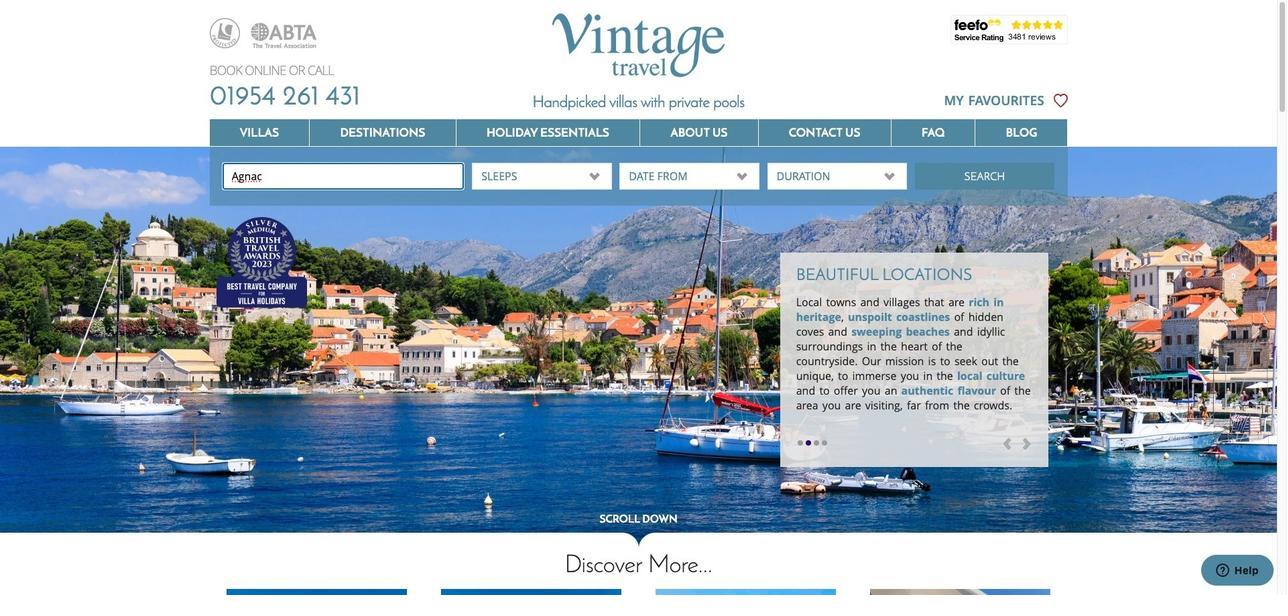 Task type: describe. For each thing, give the bounding box(es) containing it.
abta logo. image
[[251, 23, 317, 48]]

atol protected logo. image
[[210, 18, 240, 48]]

DESTINATION OR VILLA NAME search field
[[222, 163, 464, 190]]



Task type: locate. For each thing, give the bounding box(es) containing it.
tab panel
[[0, 147, 1282, 549]]

main content
[[0, 0, 1282, 595]]

vintage travel logo. image
[[553, 13, 725, 77]]

christina image
[[0, 147, 1282, 549]]

feefo logo image
[[950, 15, 1068, 44]]

tab list
[[796, 441, 829, 446]]

love image
[[1054, 94, 1068, 107]]

DATE FROM text field
[[621, 165, 758, 188]]



Task type: vqa. For each thing, say whether or not it's contained in the screenshot.
'Slider' to the right
no



